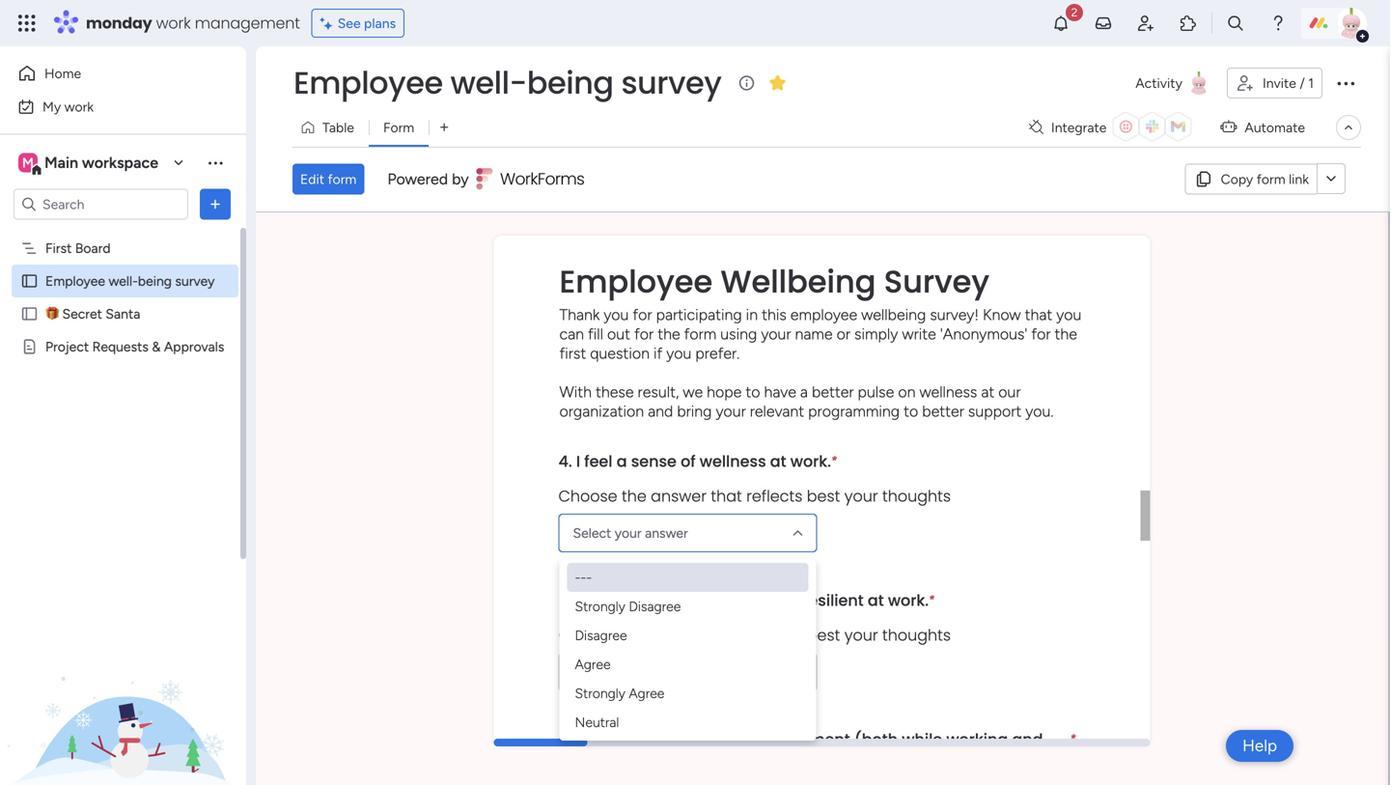 Task type: vqa. For each thing, say whether or not it's contained in the screenshot.
workforms logo
yes



Task type: locate. For each thing, give the bounding box(es) containing it.
0 vertical spatial employee well-being survey
[[294, 61, 722, 104]]

prefer.
[[696, 344, 740, 362]]

at down the relevant
[[771, 450, 787, 472]]

choose down 5.
[[559, 624, 618, 646]]

that inside thank you for participating in this employee wellbeing survey! know that you can fill out for the form using your name or simply write 'anonymous' for the first question if you prefer.
[[1025, 305, 1053, 324]]

2 horizontal spatial employee
[[560, 260, 713, 303]]

5. i feel emotionally strong and resilient at work. *
[[559, 589, 935, 611]]

that
[[1025, 305, 1053, 324], [711, 485, 743, 507], [711, 624, 743, 646]]

the up if
[[658, 325, 681, 343]]

2 horizontal spatial and
[[1013, 729, 1044, 750]]

Search in workspace field
[[41, 193, 161, 215]]

work right my
[[64, 99, 94, 115]]

0 vertical spatial reflects
[[747, 485, 803, 507]]

choose the answer that reflects best your thoughts for resilient
[[559, 624, 951, 646]]

in left this
[[746, 305, 758, 324]]

0 horizontal spatial *
[[832, 453, 837, 467]]

a right have
[[801, 383, 808, 401]]

my
[[43, 99, 61, 115]]

wellness
[[920, 383, 978, 401], [700, 450, 767, 472]]

apps image
[[1179, 14, 1199, 33]]

wellness right of
[[700, 450, 767, 472]]

(both
[[855, 729, 898, 750]]

1 vertical spatial *
[[929, 592, 935, 606]]

that down the strong
[[711, 624, 743, 646]]

and
[[648, 402, 674, 420], [768, 589, 799, 611], [1013, 729, 1044, 750]]

options image right the 1
[[1335, 71, 1358, 95]]

0 vertical spatial that
[[1025, 305, 1053, 324]]

work
[[156, 12, 191, 34], [64, 99, 94, 115]]

see plans button
[[312, 9, 405, 38]]

main workspace
[[44, 154, 158, 172]]

workspace image
[[18, 152, 38, 173]]

lottie animation element
[[0, 590, 246, 785]]

first
[[560, 344, 587, 362]]

that down 4. i feel a sense of wellness at work. *
[[711, 485, 743, 507]]

1 horizontal spatial being
[[527, 61, 614, 104]]

0 vertical spatial wellness
[[920, 383, 978, 401]]

add view image
[[441, 120, 448, 135]]

0 horizontal spatial well-
[[109, 273, 138, 289]]

for up if
[[635, 325, 654, 343]]

in inside thank you for participating in this employee wellbeing survey! know that you can fill out for the form using your name or simply write 'anonymous' for the first question if you prefer.
[[746, 305, 758, 324]]

list box containing first board
[[0, 228, 246, 624]]

you up out
[[604, 305, 629, 324]]

employee well-being survey
[[294, 61, 722, 104], [45, 273, 215, 289]]

choose the answer that reflects best your thoughts
[[559, 485, 951, 507], [559, 624, 951, 646]]

disagree
[[629, 598, 681, 615], [575, 627, 627, 644]]

reflects
[[747, 485, 803, 507], [747, 624, 803, 646]]

my work
[[43, 99, 94, 115]]

1 horizontal spatial form
[[684, 325, 717, 343]]

survey left "show board description" image
[[622, 61, 722, 104]]

1 horizontal spatial work.
[[889, 589, 929, 611]]

1 horizontal spatial options image
[[1335, 71, 1358, 95]]

0 vertical spatial work
[[156, 12, 191, 34]]

choose the answer that reflects best your thoughts down 4. i feel a sense of wellness at work. *
[[559, 485, 951, 507]]

public board image for 🎁 secret santa
[[20, 305, 39, 323]]

work for my
[[64, 99, 94, 115]]

and right 'working'
[[1013, 729, 1044, 750]]

1 vertical spatial i
[[576, 589, 580, 611]]

0 vertical spatial choose
[[559, 485, 618, 507]]

work. down the with these result, we hope to have a better pulse on wellness at our organization and bring your relevant programming to better support you.
[[791, 450, 832, 472]]

0 vertical spatial well-
[[451, 61, 527, 104]]

know
[[983, 305, 1022, 324]]

0 vertical spatial i
[[577, 450, 581, 472]]

automate
[[1245, 119, 1306, 136]]

0 vertical spatial thoughts
[[883, 485, 951, 507]]

0 horizontal spatial wellness
[[700, 450, 767, 472]]

choose the answer that reflects best your thoughts down 5. i feel emotionally strong and resilient at work. *
[[559, 624, 951, 646]]

better left the support
[[923, 402, 965, 420]]

your down resilient
[[845, 624, 879, 646]]

and inside the with these result, we hope to have a better pulse on wellness at our organization and bring your relevant programming to better support you.
[[648, 402, 674, 420]]

0 horizontal spatial work.
[[791, 450, 832, 472]]

choose the answer that reflects best your thoughts for wellness
[[559, 485, 951, 507]]

employee well-being survey up add view icon
[[294, 61, 722, 104]]

2 - from the left
[[581, 569, 587, 586]]

approvals
[[164, 339, 224, 355]]

1 vertical spatial that
[[711, 485, 743, 507]]

your down this
[[761, 325, 792, 343]]

1 horizontal spatial a
[[801, 383, 808, 401]]

1 feel from the top
[[585, 450, 613, 472]]

support
[[969, 402, 1022, 420]]

1 vertical spatial better
[[923, 402, 965, 420]]

1 horizontal spatial in
[[746, 305, 758, 324]]

choose up select
[[559, 485, 618, 507]]

survey
[[622, 61, 722, 104], [175, 273, 215, 289]]

agree up strongly agree
[[575, 656, 611, 673]]

employee up out
[[560, 260, 713, 303]]

form
[[383, 119, 415, 136]]

-
[[575, 569, 581, 586], [581, 569, 587, 586], [587, 569, 592, 586]]

choose for 4.
[[559, 485, 618, 507]]

best
[[807, 485, 841, 507], [807, 624, 841, 646]]

0 vertical spatial at
[[982, 383, 995, 401]]

1 horizontal spatial and
[[768, 589, 799, 611]]

offline).
[[559, 748, 618, 770]]

thoughts for 5. i feel emotionally strong and resilient at work.
[[883, 624, 951, 646]]

0 vertical spatial better
[[812, 383, 854, 401]]

0 vertical spatial a
[[801, 383, 808, 401]]

work inside button
[[64, 99, 94, 115]]

collapse board header image
[[1342, 120, 1357, 135]]

your
[[761, 325, 792, 343], [716, 402, 746, 420], [845, 485, 879, 507], [615, 525, 642, 541], [845, 624, 879, 646]]

form for copy
[[1257, 171, 1286, 187]]

* inside 4. i feel a sense of wellness at work. *
[[832, 453, 837, 467]]

wellbeing
[[862, 305, 927, 324]]

0 horizontal spatial survey
[[175, 273, 215, 289]]

1 horizontal spatial *
[[929, 592, 935, 606]]

disagree down strongly disagree
[[575, 627, 627, 644]]

* inside 5. i feel emotionally strong and resilient at work. *
[[929, 592, 935, 606]]

2 i from the top
[[576, 589, 580, 611]]

name
[[795, 325, 833, 343]]

feel down ---
[[584, 589, 613, 611]]

best down resilient
[[807, 624, 841, 646]]

work right monday
[[156, 12, 191, 34]]

0 horizontal spatial a
[[617, 450, 627, 472]]

at for 5. i feel emotionally strong and resilient at work.
[[868, 589, 884, 611]]

0 vertical spatial best
[[807, 485, 841, 507]]

1 vertical spatial a
[[617, 450, 627, 472]]

select product image
[[17, 14, 37, 33]]

2 feel from the top
[[584, 589, 613, 611]]

1 vertical spatial options image
[[206, 195, 225, 214]]

best down programming
[[807, 485, 841, 507]]

form inside edit form button
[[328, 171, 357, 187]]

bring
[[677, 402, 712, 420]]

first
[[45, 240, 72, 256]]

0 vertical spatial and
[[648, 402, 674, 420]]

dapulse integrations image
[[1030, 120, 1044, 135]]

0 horizontal spatial being
[[138, 273, 172, 289]]

strongly down ---
[[575, 598, 626, 615]]

to down on
[[904, 402, 919, 420]]

0 horizontal spatial and
[[648, 402, 674, 420]]

0 horizontal spatial at
[[771, 450, 787, 472]]

at up the support
[[982, 383, 995, 401]]

1 vertical spatial employee well-being survey
[[45, 273, 215, 289]]

1 choose from the top
[[559, 485, 618, 507]]

0 horizontal spatial employee
[[45, 273, 105, 289]]

0 vertical spatial in
[[746, 305, 758, 324]]

survey up approvals
[[175, 273, 215, 289]]

1 vertical spatial in
[[704, 729, 718, 750]]

sense
[[631, 450, 677, 472]]

you
[[604, 305, 629, 324], [1057, 305, 1082, 324], [667, 344, 692, 362]]

1 horizontal spatial at
[[868, 589, 884, 611]]

a left sense
[[617, 450, 627, 472]]

feel right 4. at the left of page
[[585, 450, 613, 472]]

and inside 6. i'm comfortable in my environment (both while working and offline).
[[1013, 729, 1044, 750]]

this
[[762, 305, 787, 324]]

home button
[[12, 58, 208, 89]]

public board image
[[20, 272, 39, 290], [20, 305, 39, 323]]

2 best from the top
[[807, 624, 841, 646]]

strongly for strongly disagree
[[575, 598, 626, 615]]

to left have
[[746, 383, 761, 401]]

1 vertical spatial public board image
[[20, 305, 39, 323]]

1 - from the left
[[575, 569, 581, 586]]

see
[[338, 15, 361, 31]]

4. i feel a sense of wellness at work. *
[[559, 450, 837, 472]]

at
[[982, 383, 995, 401], [771, 450, 787, 472], [868, 589, 884, 611]]

&
[[152, 339, 161, 355]]

employee well-being survey inside list box
[[45, 273, 215, 289]]

activity
[[1136, 75, 1183, 91]]

2 vertical spatial at
[[868, 589, 884, 611]]

0 vertical spatial survey
[[622, 61, 722, 104]]

0 vertical spatial disagree
[[629, 598, 681, 615]]

1 horizontal spatial to
[[904, 402, 919, 420]]

agree up comfortable
[[629, 685, 665, 702]]

1 choose the answer that reflects best your thoughts from the top
[[559, 485, 951, 507]]

* for 4. i feel a sense of wellness at work.
[[832, 453, 837, 467]]

agree
[[575, 656, 611, 673], [629, 685, 665, 702]]

project
[[45, 339, 89, 355]]

0 horizontal spatial to
[[746, 383, 761, 401]]

1 vertical spatial feel
[[584, 589, 613, 611]]

reflects for wellness
[[747, 485, 803, 507]]

1 vertical spatial choose
[[559, 624, 618, 646]]

select your answer
[[573, 525, 688, 541]]

2 vertical spatial and
[[1013, 729, 1044, 750]]

2 choose the answer that reflects best your thoughts from the top
[[559, 624, 951, 646]]

employee
[[294, 61, 443, 104], [560, 260, 713, 303], [45, 273, 105, 289]]

0 vertical spatial agree
[[575, 656, 611, 673]]

working
[[947, 729, 1009, 750]]

0 vertical spatial public board image
[[20, 272, 39, 290]]

that for 4. i feel a sense of wellness at work.
[[711, 485, 743, 507]]

1 vertical spatial best
[[807, 624, 841, 646]]

at right resilient
[[868, 589, 884, 611]]

0 vertical spatial work.
[[791, 450, 832, 472]]

form down participating
[[684, 325, 717, 343]]

1 vertical spatial survey
[[175, 273, 215, 289]]

better up programming
[[812, 383, 854, 401]]

strongly up 'neutral'
[[575, 685, 626, 702]]

thoughts
[[883, 485, 951, 507], [883, 624, 951, 646]]

better
[[812, 383, 854, 401], [923, 402, 965, 420]]

at for 4. i feel a sense of wellness at work.
[[771, 450, 787, 472]]

i right 4. at the left of page
[[577, 450, 581, 472]]

group
[[559, 436, 1077, 741], [559, 575, 1077, 715]]

0 vertical spatial answer
[[651, 485, 707, 507]]

🎁 secret santa
[[45, 306, 140, 322]]

1 thoughts from the top
[[883, 485, 951, 507]]

group containing 4. i feel a sense of wellness at work.
[[559, 436, 1077, 741]]

progress bar
[[494, 739, 588, 747]]

1 vertical spatial work.
[[889, 589, 929, 611]]

you right if
[[667, 344, 692, 362]]

1 vertical spatial wellness
[[700, 450, 767, 472]]

4.
[[559, 450, 573, 472]]

0 horizontal spatial employee well-being survey
[[45, 273, 215, 289]]

a inside 'group'
[[617, 450, 627, 472]]

0 vertical spatial strongly
[[575, 598, 626, 615]]

2 horizontal spatial *
[[1071, 731, 1077, 745]]

2 vertical spatial answer
[[651, 624, 707, 646]]

and inside 'group'
[[768, 589, 799, 611]]

option
[[0, 231, 246, 235]]

1 vertical spatial choose the answer that reflects best your thoughts
[[559, 624, 951, 646]]

0 horizontal spatial disagree
[[575, 627, 627, 644]]

2 strongly from the top
[[575, 685, 626, 702]]

and down result,
[[648, 402, 674, 420]]

0 horizontal spatial work
[[64, 99, 94, 115]]

you right know
[[1057, 305, 1082, 324]]

employee up table in the top left of the page
[[294, 61, 443, 104]]

1 public board image from the top
[[20, 272, 39, 290]]

for
[[633, 305, 653, 324], [635, 325, 654, 343], [1032, 325, 1051, 343]]

1
[[1309, 75, 1315, 91]]

answer up emotionally
[[645, 525, 688, 541]]

with
[[560, 383, 592, 401]]

employee
[[791, 305, 858, 324]]

6.
[[559, 729, 572, 750]]

1 i from the top
[[577, 450, 581, 472]]

2 horizontal spatial at
[[982, 383, 995, 401]]

search everything image
[[1227, 14, 1246, 33]]

2 vertical spatial that
[[711, 624, 743, 646]]

options image down workspace options icon at left
[[206, 195, 225, 214]]

work. for 5. i feel emotionally strong and resilient at work.
[[889, 589, 929, 611]]

2 group from the top
[[559, 575, 1077, 715]]

1 vertical spatial disagree
[[575, 627, 627, 644]]

reflects down 4. i feel a sense of wellness at work. *
[[747, 485, 803, 507]]

form form
[[256, 212, 1389, 785]]

form right edit
[[328, 171, 357, 187]]

and right the strong
[[768, 589, 799, 611]]

being
[[527, 61, 614, 104], [138, 273, 172, 289]]

for right the 'anonymous'
[[1032, 325, 1051, 343]]

we
[[683, 383, 703, 401]]

have
[[765, 383, 797, 401]]

0 horizontal spatial better
[[812, 383, 854, 401]]

notifications image
[[1052, 14, 1071, 33]]

1 horizontal spatial survey
[[622, 61, 722, 104]]

employee down first board
[[45, 273, 105, 289]]

1 vertical spatial and
[[768, 589, 799, 611]]

the
[[658, 325, 681, 343], [1055, 325, 1078, 343], [622, 485, 647, 507], [622, 624, 647, 646]]

2 choose from the top
[[559, 624, 618, 646]]

form inside copy form link button
[[1257, 171, 1286, 187]]

feel for emotionally
[[584, 589, 613, 611]]

list box
[[0, 228, 246, 624]]

0 vertical spatial *
[[832, 453, 837, 467]]

2 public board image from the top
[[20, 305, 39, 323]]

1 vertical spatial reflects
[[747, 624, 803, 646]]

1 vertical spatial well-
[[109, 273, 138, 289]]

0 horizontal spatial in
[[704, 729, 718, 750]]

link
[[1290, 171, 1310, 187]]

2 horizontal spatial form
[[1257, 171, 1286, 187]]

answer
[[651, 485, 707, 507], [645, 525, 688, 541], [651, 624, 707, 646]]

1 reflects from the top
[[747, 485, 803, 507]]

copy form link button
[[1186, 163, 1318, 194]]

wellness right on
[[920, 383, 978, 401]]

answer down of
[[651, 485, 707, 507]]

1 horizontal spatial agree
[[629, 685, 665, 702]]

lottie animation image
[[0, 590, 246, 785]]

employee well-being survey up santa
[[45, 273, 215, 289]]

reflects for resilient
[[747, 624, 803, 646]]

show board description image
[[735, 73, 759, 93]]

the right the 'anonymous'
[[1055, 325, 1078, 343]]

in inside 6. i'm comfortable in my environment (both while working and offline).
[[704, 729, 718, 750]]

answer down emotionally
[[651, 624, 707, 646]]

hope
[[707, 383, 742, 401]]

i right 5.
[[576, 589, 580, 611]]

in left the my
[[704, 729, 718, 750]]

with these result, we hope to have a better pulse on wellness at our organization and bring your relevant programming to better support you.
[[560, 383, 1054, 420]]

0 vertical spatial choose the answer that reflects best your thoughts
[[559, 485, 951, 507]]

1 vertical spatial work
[[64, 99, 94, 115]]

reflects down 5. i feel emotionally strong and resilient at work. *
[[747, 624, 803, 646]]

board
[[75, 240, 111, 256]]

work. right resilient
[[889, 589, 929, 611]]

1 horizontal spatial work
[[156, 12, 191, 34]]

1 best from the top
[[807, 485, 841, 507]]

i for 5.
[[576, 589, 580, 611]]

that for 5. i feel emotionally strong and resilient at work.
[[711, 624, 743, 646]]

that right know
[[1025, 305, 1053, 324]]

0 horizontal spatial form
[[328, 171, 357, 187]]

1 group from the top
[[559, 436, 1077, 741]]

employee wellbeing survey
[[560, 260, 990, 303]]

options image
[[1335, 71, 1358, 95], [206, 195, 225, 214]]

disagree down select your answer
[[629, 598, 681, 615]]

emotionally
[[617, 589, 710, 611]]

2 reflects from the top
[[747, 624, 803, 646]]

your down hope
[[716, 402, 746, 420]]

form left the link
[[1257, 171, 1286, 187]]

group containing 5. i feel emotionally strong and resilient at work.
[[559, 575, 1077, 715]]

1 strongly from the top
[[575, 598, 626, 615]]

0 vertical spatial feel
[[585, 450, 613, 472]]

2 thoughts from the top
[[883, 624, 951, 646]]



Task type: describe. For each thing, give the bounding box(es) containing it.
secret
[[62, 306, 102, 322]]

management
[[195, 12, 300, 34]]

5.
[[559, 589, 572, 611]]

invite
[[1263, 75, 1297, 91]]

thank you for participating in this employee wellbeing survey! know that you can fill out for the form using your name or simply write 'anonymous' for the first question if you prefer.
[[560, 305, 1082, 362]]

programming
[[809, 402, 900, 420]]

best for wellness
[[807, 485, 841, 507]]

my
[[722, 729, 747, 750]]

autopilot image
[[1221, 114, 1238, 139]]

well- inside list box
[[109, 273, 138, 289]]

home
[[44, 65, 81, 82]]

1 horizontal spatial you
[[667, 344, 692, 362]]

1 horizontal spatial disagree
[[629, 598, 681, 615]]

comfortable
[[603, 729, 700, 750]]

strong
[[714, 589, 764, 611]]

survey
[[885, 260, 990, 303]]

simply
[[855, 325, 899, 343]]

the down strongly disagree
[[622, 624, 647, 646]]

edit
[[300, 171, 325, 187]]

a inside the with these result, we hope to have a better pulse on wellness at our organization and bring your relevant programming to better support you.
[[801, 383, 808, 401]]

1 horizontal spatial employee
[[294, 61, 443, 104]]

0 vertical spatial to
[[746, 383, 761, 401]]

answer for sense
[[651, 485, 707, 507]]

workforms logo image
[[477, 164, 586, 195]]

---
[[575, 569, 592, 586]]

your down programming
[[845, 485, 879, 507]]

requests
[[92, 339, 149, 355]]

3 - from the left
[[587, 569, 592, 586]]

Employee well-being survey field
[[289, 61, 727, 104]]

workspace options image
[[206, 153, 225, 172]]

🎁
[[45, 306, 59, 322]]

0 horizontal spatial agree
[[575, 656, 611, 673]]

wellness inside 'group'
[[700, 450, 767, 472]]

copy
[[1222, 171, 1254, 187]]

i'm
[[576, 729, 599, 750]]

work. for 4. i feel a sense of wellness at work.
[[791, 450, 832, 472]]

thank
[[560, 305, 600, 324]]

* for 5. i feel emotionally strong and resilient at work.
[[929, 592, 935, 606]]

workspace selection element
[[18, 151, 161, 176]]

invite / 1 button
[[1228, 68, 1323, 99]]

0 horizontal spatial options image
[[206, 195, 225, 214]]

pulse
[[858, 383, 895, 401]]

wellness inside the with these result, we hope to have a better pulse on wellness at our organization and bring your relevant programming to better support you.
[[920, 383, 978, 401]]

1 vertical spatial being
[[138, 273, 172, 289]]

1 horizontal spatial better
[[923, 402, 965, 420]]

6. i'm comfortable in my environment (both while working and offline).
[[559, 729, 1048, 770]]

project requests & approvals
[[45, 339, 224, 355]]

i for 4.
[[577, 450, 581, 472]]

select
[[573, 525, 612, 541]]

of
[[681, 450, 696, 472]]

by
[[452, 170, 469, 188]]

work for monday
[[156, 12, 191, 34]]

1 horizontal spatial employee well-being survey
[[294, 61, 722, 104]]

invite members image
[[1137, 14, 1156, 33]]

2 vertical spatial *
[[1071, 731, 1077, 745]]

on
[[899, 383, 916, 401]]

these
[[596, 383, 634, 401]]

using
[[721, 325, 758, 343]]

inbox image
[[1094, 14, 1114, 33]]

my work button
[[12, 91, 208, 122]]

relevant
[[750, 402, 805, 420]]

can
[[560, 325, 584, 343]]

help button
[[1227, 730, 1294, 762]]

progress bar inside form form
[[494, 739, 588, 747]]

ruby anderson image
[[1337, 8, 1368, 39]]

1 vertical spatial agree
[[629, 685, 665, 702]]

your inside thank you for participating in this employee wellbeing survey! know that you can fill out for the form using your name or simply write 'anonymous' for the first question if you prefer.
[[761, 325, 792, 343]]

participating
[[656, 305, 742, 324]]

strongly agree
[[575, 685, 665, 702]]

public board image for employee well-being survey
[[20, 272, 39, 290]]

the up select your answer
[[622, 485, 647, 507]]

your right select
[[615, 525, 642, 541]]

at inside the with these result, we hope to have a better pulse on wellness at our organization and bring your relevant programming to better support you.
[[982, 383, 995, 401]]

fill
[[588, 325, 604, 343]]

powered
[[388, 170, 448, 188]]

table button
[[293, 112, 369, 143]]

you.
[[1026, 402, 1054, 420]]

strongly disagree
[[575, 598, 681, 615]]

'anonymous'
[[941, 325, 1028, 343]]

table
[[323, 119, 354, 136]]

first board
[[45, 240, 111, 256]]

1 vertical spatial answer
[[645, 525, 688, 541]]

form button
[[369, 112, 429, 143]]

0 horizontal spatial you
[[604, 305, 629, 324]]

strongly for strongly agree
[[575, 685, 626, 702]]

1 vertical spatial to
[[904, 402, 919, 420]]

if
[[654, 344, 663, 362]]

form for edit
[[328, 171, 357, 187]]

while
[[902, 729, 943, 750]]

survey!
[[930, 305, 979, 324]]

main
[[44, 154, 78, 172]]

edit form
[[300, 171, 357, 187]]

copy form link
[[1222, 171, 1310, 187]]

your inside the with these result, we hope to have a better pulse on wellness at our organization and bring your relevant programming to better support you.
[[716, 402, 746, 420]]

activity button
[[1128, 68, 1220, 99]]

integrate
[[1052, 119, 1107, 136]]

our
[[999, 383, 1022, 401]]

edit form button
[[293, 164, 364, 195]]

remove from favorites image
[[768, 73, 788, 92]]

monday work management
[[86, 12, 300, 34]]

2 image
[[1066, 1, 1084, 23]]

see plans
[[338, 15, 396, 31]]

thoughts for 4. i feel a sense of wellness at work.
[[883, 485, 951, 507]]

monday
[[86, 12, 152, 34]]

powered by
[[388, 170, 469, 188]]

help
[[1243, 736, 1278, 756]]

environment
[[751, 729, 851, 750]]

2 horizontal spatial you
[[1057, 305, 1082, 324]]

santa
[[106, 306, 140, 322]]

result,
[[638, 383, 679, 401]]

wellbeing
[[721, 260, 877, 303]]

resilient
[[803, 589, 864, 611]]

help image
[[1269, 14, 1289, 33]]

invite / 1
[[1263, 75, 1315, 91]]

best for resilient
[[807, 624, 841, 646]]

or
[[837, 325, 851, 343]]

choose for 5.
[[559, 624, 618, 646]]

workspace
[[82, 154, 158, 172]]

0 vertical spatial being
[[527, 61, 614, 104]]

for up question
[[633, 305, 653, 324]]

survey inside list box
[[175, 273, 215, 289]]

out
[[608, 325, 631, 343]]

employee inside form form
[[560, 260, 713, 303]]

m
[[22, 155, 34, 171]]

neutral
[[575, 714, 619, 730]]

form inside thank you for participating in this employee wellbeing survey! know that you can fill out for the form using your name or simply write 'anonymous' for the first question if you prefer.
[[684, 325, 717, 343]]

answer for strong
[[651, 624, 707, 646]]

employee inside list box
[[45, 273, 105, 289]]

0 vertical spatial options image
[[1335, 71, 1358, 95]]

organization
[[560, 402, 644, 420]]

feel for a
[[585, 450, 613, 472]]

question
[[590, 344, 650, 362]]



